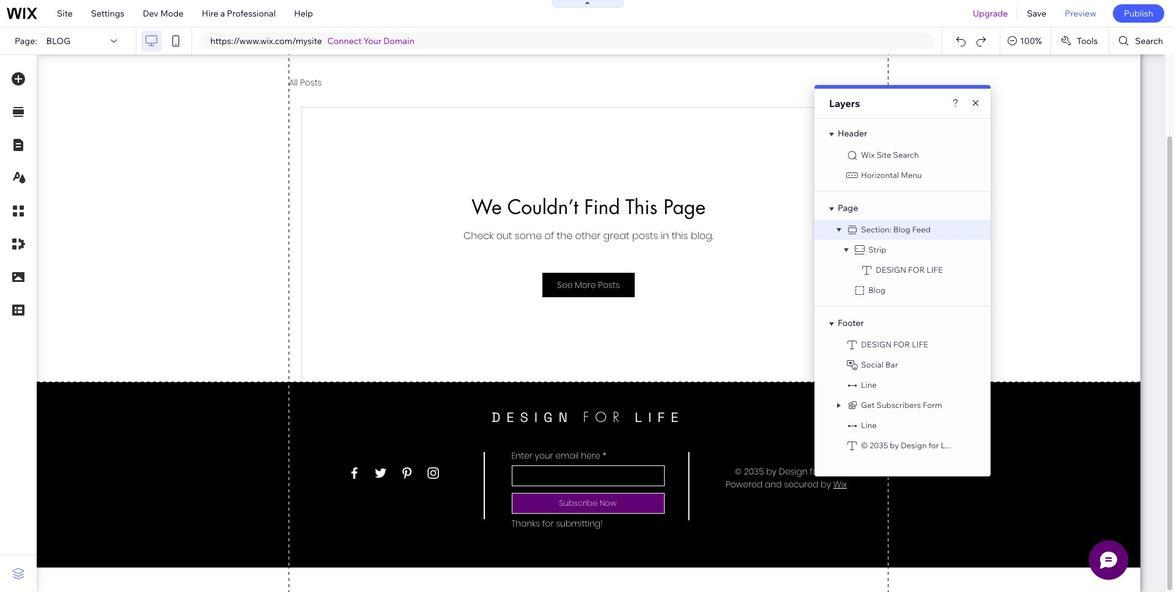 Task type: describe. For each thing, give the bounding box(es) containing it.
publish button
[[1114, 4, 1165, 23]]

blog
[[46, 35, 70, 47]]

mode
[[160, 8, 184, 19]]

header
[[838, 128, 868, 139]]

by
[[891, 441, 900, 450]]

layers
[[830, 97, 861, 110]]

1 vertical spatial design for life
[[862, 340, 929, 349]]

1 line from the top
[[862, 380, 877, 390]]

tools button
[[1052, 28, 1110, 54]]

help
[[294, 8, 313, 19]]

section: blog feed
[[862, 225, 931, 234]]

your
[[364, 35, 382, 47]]

0 horizontal spatial search
[[894, 150, 920, 160]]

horizontal
[[862, 170, 900, 180]]

dev
[[143, 8, 158, 19]]

horizontal menu
[[862, 170, 923, 180]]

search inside button
[[1136, 35, 1164, 47]]

get
[[862, 400, 875, 410]]

page
[[838, 203, 859, 214]]

menu
[[902, 170, 923, 180]]

connect
[[328, 35, 362, 47]]

1 vertical spatial site
[[877, 150, 892, 160]]

1 vertical spatial design for
[[862, 340, 911, 349]]

a
[[220, 8, 225, 19]]

publish
[[1125, 8, 1154, 19]]

100%
[[1021, 35, 1043, 47]]

https://www.wix.com/mysite connect your domain
[[211, 35, 415, 47]]

l...
[[941, 441, 952, 450]]

0 vertical spatial design for life
[[876, 265, 944, 275]]

0 vertical spatial life
[[927, 265, 944, 275]]

100% button
[[1001, 28, 1051, 54]]

https://www.wix.com/mysite
[[211, 35, 322, 47]]

2 line from the top
[[862, 420, 877, 430]]

wix
[[862, 150, 875, 160]]

bar
[[886, 360, 899, 370]]

save button
[[1019, 0, 1056, 27]]

upgrade
[[974, 8, 1009, 19]]



Task type: locate. For each thing, give the bounding box(es) containing it.
search up menu
[[894, 150, 920, 160]]

0 horizontal spatial site
[[57, 8, 73, 19]]

1 vertical spatial line
[[862, 420, 877, 430]]

1 vertical spatial life
[[913, 340, 929, 349]]

domain
[[384, 35, 415, 47]]

feed
[[913, 225, 931, 234]]

©
[[862, 441, 868, 450]]

professional
[[227, 8, 276, 19]]

0 vertical spatial site
[[57, 8, 73, 19]]

design for life down strip
[[876, 265, 944, 275]]

section:
[[862, 225, 892, 234]]

social bar
[[862, 360, 899, 370]]

0 vertical spatial search
[[1136, 35, 1164, 47]]

0 horizontal spatial blog
[[869, 285, 886, 295]]

life
[[927, 265, 944, 275], [913, 340, 929, 349]]

search
[[1136, 35, 1164, 47], [894, 150, 920, 160]]

design for life
[[876, 265, 944, 275], [862, 340, 929, 349]]

site right wix
[[877, 150, 892, 160]]

line up get
[[862, 380, 877, 390]]

footer
[[838, 318, 864, 329]]

blog left feed
[[894, 225, 911, 234]]

dev mode
[[143, 8, 184, 19]]

design for life up bar
[[862, 340, 929, 349]]

hire a professional
[[202, 8, 276, 19]]

blog
[[894, 225, 911, 234], [869, 285, 886, 295]]

tools
[[1078, 35, 1099, 47]]

design for down strip
[[876, 265, 925, 275]]

line down get
[[862, 420, 877, 430]]

line
[[862, 380, 877, 390], [862, 420, 877, 430]]

get subscribers form
[[862, 400, 943, 410]]

for
[[929, 441, 940, 450]]

blog down strip
[[869, 285, 886, 295]]

design for up social bar
[[862, 340, 911, 349]]

subscribers
[[877, 400, 922, 410]]

wix site search
[[862, 150, 920, 160]]

design
[[901, 441, 927, 450]]

0 vertical spatial blog
[[894, 225, 911, 234]]

1 horizontal spatial blog
[[894, 225, 911, 234]]

1 horizontal spatial site
[[877, 150, 892, 160]]

site up "blog"
[[57, 8, 73, 19]]

search button
[[1110, 28, 1175, 54]]

2035
[[870, 441, 889, 450]]

form
[[923, 400, 943, 410]]

preview button
[[1056, 0, 1106, 27]]

settings
[[91, 8, 124, 19]]

hire
[[202, 8, 219, 19]]

1 horizontal spatial search
[[1136, 35, 1164, 47]]

1 vertical spatial blog
[[869, 285, 886, 295]]

site
[[57, 8, 73, 19], [877, 150, 892, 160]]

0 vertical spatial design for
[[876, 265, 925, 275]]

search down publish button
[[1136, 35, 1164, 47]]

design for
[[876, 265, 925, 275], [862, 340, 911, 349]]

1 vertical spatial search
[[894, 150, 920, 160]]

preview
[[1066, 8, 1097, 19]]

© 2035 by design for l...
[[862, 441, 952, 450]]

social
[[862, 360, 884, 370]]

save
[[1028, 8, 1047, 19]]

0 vertical spatial line
[[862, 380, 877, 390]]

strip
[[869, 245, 887, 255]]



Task type: vqa. For each thing, say whether or not it's contained in the screenshot.
'Upload Buttons' at the left bottom
no



